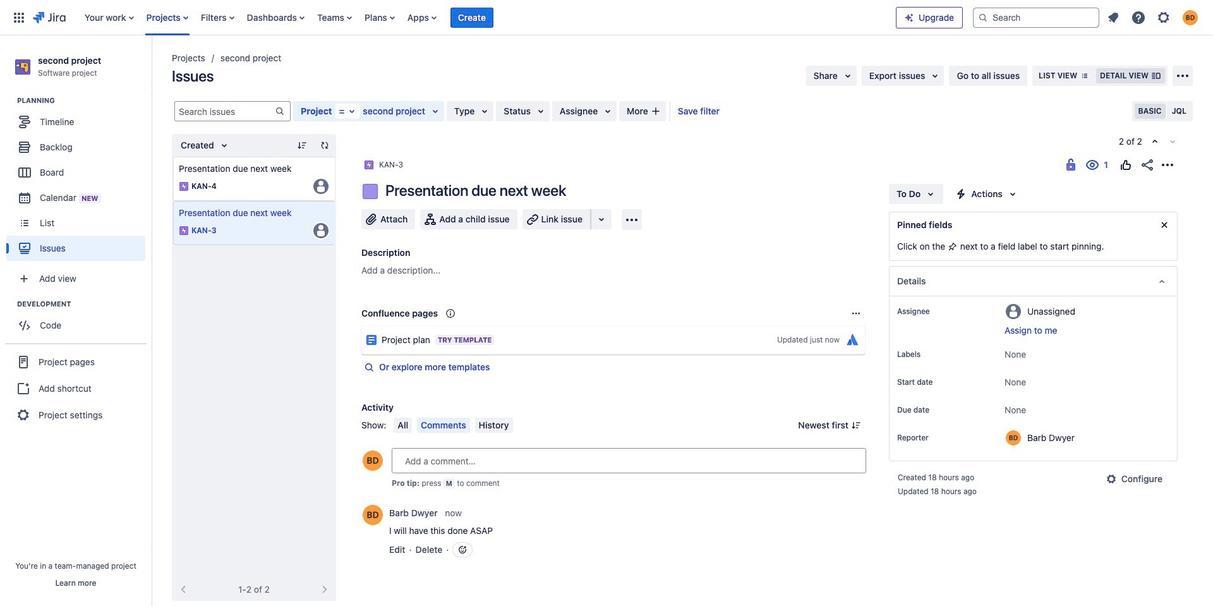 Task type: locate. For each thing, give the bounding box(es) containing it.
heading
[[17, 96, 151, 106], [17, 299, 151, 309]]

menu bar
[[391, 418, 515, 433]]

add reaction image
[[458, 545, 468, 555]]

2 heading from the top
[[17, 299, 151, 309]]

1 vertical spatial epic image
[[179, 181, 189, 191]]

2 vertical spatial epic image
[[179, 226, 189, 236]]

development image
[[2, 296, 17, 312]]

project equals second project element
[[301, 101, 425, 121]]

0 vertical spatial heading
[[17, 96, 151, 106]]

banner
[[0, 0, 1213, 35]]

sidebar element
[[0, 35, 152, 606]]

0 vertical spatial epic image
[[364, 160, 374, 170]]

list
[[78, 0, 896, 35], [1102, 6, 1206, 29]]

1 vertical spatial heading
[[17, 299, 151, 309]]

list item
[[450, 0, 493, 35]]

None search field
[[973, 7, 1100, 27]]

addicon image
[[651, 106, 661, 116]]

group
[[6, 96, 151, 265], [1148, 134, 1180, 149], [6, 299, 151, 342], [5, 343, 147, 433]]

epic image for 1st epic "element" from the bottom of the 'issues' list box
[[179, 226, 189, 236]]

link web pages and more image
[[594, 212, 609, 227]]

add app image
[[624, 212, 640, 227]]

Search field
[[973, 7, 1100, 27]]

1 heading from the top
[[17, 96, 151, 106]]

info image
[[443, 306, 458, 321]]

appswitcher icon image
[[11, 10, 27, 25]]

Search issues text field
[[175, 102, 275, 120]]

your profile and settings image
[[1183, 10, 1198, 25]]

settings image
[[1156, 10, 1172, 25]]

jira image
[[33, 10, 66, 25], [33, 10, 66, 25]]

Add a comment… field
[[392, 448, 866, 473]]

epic image
[[364, 160, 374, 170], [179, 181, 189, 191], [179, 226, 189, 236]]

epic element
[[173, 157, 335, 201], [173, 201, 335, 245]]



Task type: describe. For each thing, give the bounding box(es) containing it.
help image
[[1131, 10, 1146, 25]]

primary element
[[8, 0, 896, 35]]

planning image
[[2, 93, 17, 108]]

atlassian image
[[845, 332, 860, 348]]

heading for development image on the left of the page
[[17, 299, 151, 309]]

sidebar navigation image
[[138, 51, 166, 76]]

2 epic element from the top
[[173, 201, 335, 245]]

notifications image
[[1106, 10, 1121, 25]]

1 epic element from the top
[[173, 157, 335, 201]]

copy link to issue image
[[401, 159, 411, 169]]

epic image for second epic "element" from the bottom of the 'issues' list box
[[179, 181, 189, 191]]

issues list box
[[173, 157, 335, 245]]

hide message image
[[1157, 217, 1172, 233]]

actions image
[[1160, 157, 1175, 173]]

search image
[[978, 12, 988, 22]]

heading for planning icon
[[17, 96, 151, 106]]

details element
[[889, 266, 1178, 296]]

order by image
[[217, 138, 232, 153]]

1 horizontal spatial list
[[1102, 6, 1206, 29]]

more information about barb dwyer image
[[363, 505, 383, 525]]

0 horizontal spatial list
[[78, 0, 896, 35]]

atlassian image
[[845, 332, 860, 348]]

import and bulk change issues image
[[1175, 68, 1191, 83]]



Task type: vqa. For each thing, say whether or not it's contained in the screenshot.
success icon
no



